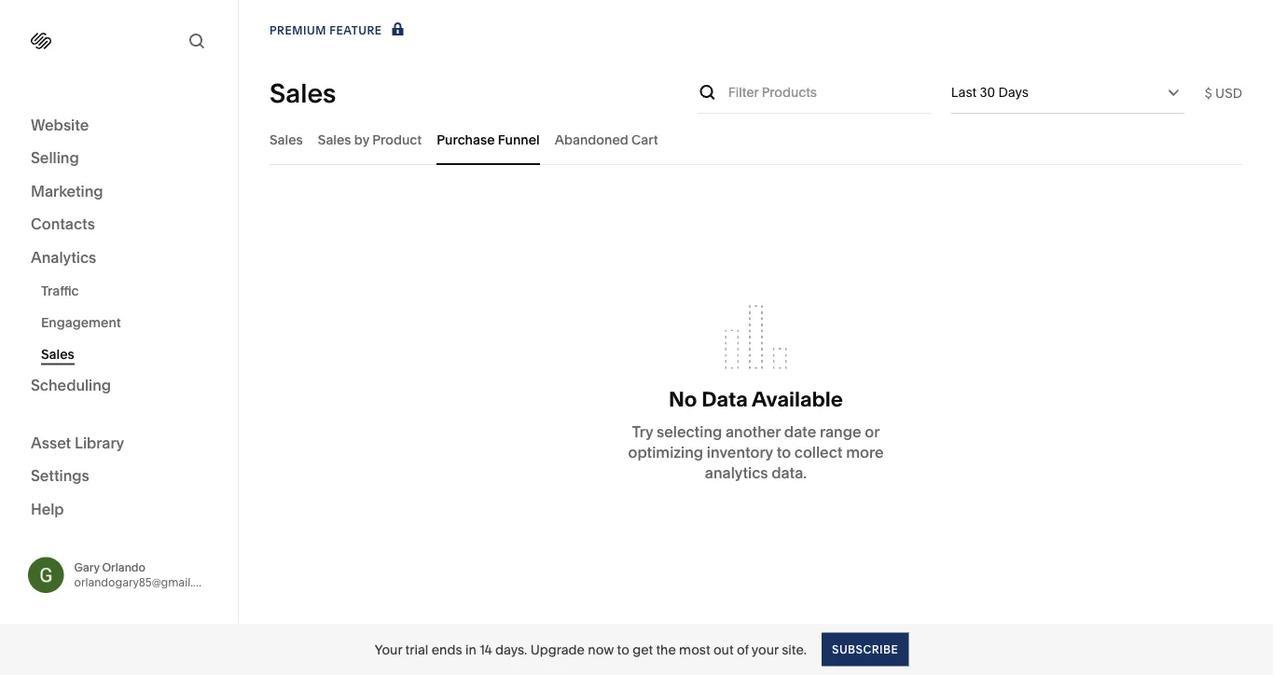 Task type: locate. For each thing, give the bounding box(es) containing it.
settings link
[[31, 466, 207, 488]]

to left the get
[[617, 642, 630, 658]]

tab list
[[270, 114, 1243, 165]]

collect
[[795, 444, 843, 462]]

upgrade
[[531, 642, 585, 658]]

asset library
[[31, 434, 124, 452]]

range
[[820, 423, 862, 441]]

try selecting another date range or optimizing inventory to collect more analytics data.
[[628, 423, 884, 482]]

cart
[[632, 132, 658, 147]]

0 vertical spatial to
[[777, 444, 791, 462]]

1 vertical spatial to
[[617, 642, 630, 658]]

library
[[75, 434, 124, 452]]

asset
[[31, 434, 71, 452]]

gary orlando orlandogary85@gmail.com
[[74, 561, 217, 589]]

or
[[865, 423, 880, 441]]

to for inventory
[[777, 444, 791, 462]]

now
[[588, 642, 614, 658]]

most
[[679, 642, 711, 658]]

try
[[632, 423, 653, 441]]

more
[[846, 444, 884, 462]]

to
[[777, 444, 791, 462], [617, 642, 630, 658]]

scheduling
[[31, 376, 111, 395]]

premium feature button
[[270, 21, 408, 41]]

sales inside button
[[318, 132, 351, 147]]

of
[[737, 642, 749, 658]]

traffic link
[[41, 275, 217, 307]]

available
[[752, 386, 843, 412]]

to up data. at the bottom right of the page
[[777, 444, 791, 462]]

analytics
[[705, 464, 768, 482]]

traffic
[[41, 283, 79, 299]]

help link
[[31, 499, 64, 520]]

optimizing
[[628, 444, 704, 462]]

abandoned cart
[[555, 132, 658, 147]]

website link
[[31, 115, 207, 137]]

asset library link
[[31, 433, 207, 455]]

marketing
[[31, 182, 103, 200]]

your
[[752, 642, 779, 658]]

14
[[480, 642, 492, 658]]

subscribe button
[[822, 633, 909, 667]]

no data available
[[669, 386, 843, 412]]

the
[[656, 642, 676, 658]]

days.
[[495, 642, 527, 658]]

by
[[354, 132, 369, 147]]

no
[[669, 386, 697, 412]]

0 horizontal spatial to
[[617, 642, 630, 658]]

settings
[[31, 467, 89, 485]]

$ usd
[[1205, 85, 1243, 101]]

last 30 days
[[951, 84, 1029, 100]]

engagement
[[41, 314, 121, 330]]

1 horizontal spatial to
[[777, 444, 791, 462]]

sales
[[270, 77, 336, 109], [270, 132, 303, 147], [318, 132, 351, 147], [41, 346, 74, 362]]

website
[[31, 116, 89, 134]]

abandoned cart button
[[555, 114, 658, 165]]

another
[[726, 423, 781, 441]]

out
[[714, 642, 734, 658]]

to inside try selecting another date range or optimizing inventory to collect more analytics data.
[[777, 444, 791, 462]]

trial
[[405, 642, 429, 658]]



Task type: vqa. For each thing, say whether or not it's contained in the screenshot.
optimizing
yes



Task type: describe. For each thing, give the bounding box(es) containing it.
contacts link
[[31, 214, 207, 236]]

in
[[466, 642, 477, 658]]

$
[[1205, 85, 1213, 101]]

to for now
[[617, 642, 630, 658]]

contacts
[[31, 215, 95, 233]]

inventory
[[707, 444, 773, 462]]

selling link
[[31, 148, 207, 170]]

get
[[633, 642, 653, 658]]

date
[[785, 423, 817, 441]]

premium feature
[[270, 24, 382, 37]]

purchase funnel button
[[437, 114, 540, 165]]

sales by product
[[318, 132, 422, 147]]

Filter Products field
[[728, 82, 931, 103]]

analytics
[[31, 248, 96, 266]]

analytics link
[[31, 247, 207, 269]]

your
[[375, 642, 402, 658]]

purchase
[[437, 132, 495, 147]]

sales by product button
[[318, 114, 422, 165]]

orlando
[[102, 561, 146, 575]]

data.
[[772, 464, 807, 482]]

sales button
[[270, 114, 303, 165]]

orlandogary85@gmail.com
[[74, 576, 217, 589]]

funnel
[[498, 132, 540, 147]]

purchase funnel
[[437, 132, 540, 147]]

selecting
[[657, 423, 722, 441]]

marketing link
[[31, 181, 207, 203]]

data
[[702, 386, 748, 412]]

usd
[[1216, 85, 1243, 101]]

site.
[[782, 642, 807, 658]]

engagement link
[[41, 307, 217, 338]]

subscribe
[[832, 643, 899, 656]]

feature
[[330, 24, 382, 37]]

scheduling link
[[31, 376, 207, 397]]

sales link
[[41, 338, 217, 370]]

days
[[999, 84, 1029, 100]]

tab list containing sales
[[270, 114, 1243, 165]]

30
[[980, 84, 996, 100]]

premium
[[270, 24, 326, 37]]

ends
[[432, 642, 462, 658]]

last
[[951, 84, 977, 100]]

product
[[372, 132, 422, 147]]

gary
[[74, 561, 100, 575]]

your trial ends in 14 days. upgrade now to get the most out of your site.
[[375, 642, 807, 658]]

last 30 days button
[[951, 72, 1185, 113]]

help
[[31, 500, 64, 518]]

abandoned
[[555, 132, 629, 147]]

selling
[[31, 149, 79, 167]]



